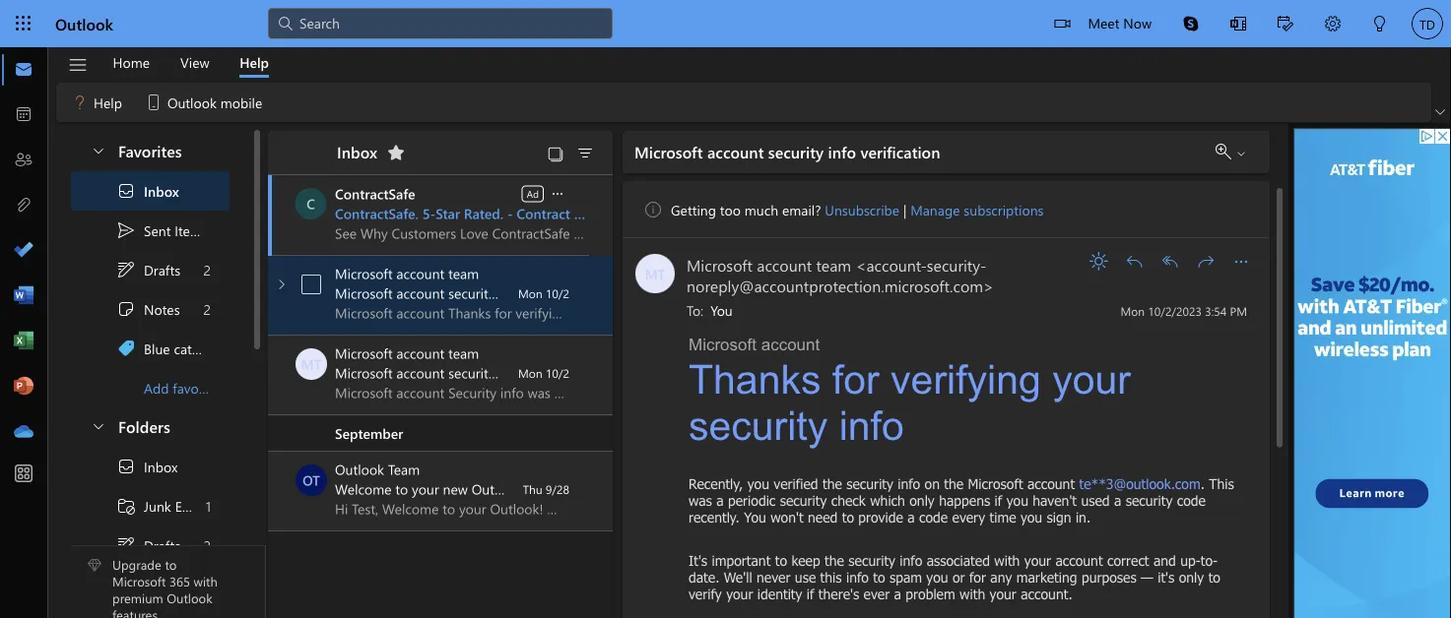 Task type: vqa. For each thing, say whether or not it's contained in the screenshot.
the Compose and reply BUTTON
no



Task type: describe. For each thing, give the bounding box(es) containing it.
mon for microsoft account security info was added
[[518, 366, 543, 381]]

rated.
[[464, 204, 504, 223]]

this
[[820, 570, 842, 586]]

info left added
[[499, 364, 523, 382]]

you left the sign
[[1021, 509, 1043, 526]]

calendar image
[[14, 105, 34, 125]]


[[1373, 16, 1388, 32]]

subscriptions
[[964, 201, 1044, 219]]

you button
[[708, 301, 736, 322]]

 tree item for 
[[71, 526, 230, 566]]

microsoft account security info verification inside message list list box
[[335, 284, 593, 303]]

meet
[[1088, 13, 1120, 32]]

security inside it's important to keep the security info associated with your account correct and up-to- date. we'll never use this info to spam you or for any marketing purposes — it's only to verify your identity if there's ever a problem with your account.
[[849, 553, 896, 570]]

contractsafe. 5-star rated. - contract management software
[[335, 204, 717, 223]]

for inside microsoft account thanks for verifying your security info
[[832, 357, 880, 402]]

left-rail-appbar navigation
[[4, 47, 43, 455]]

unsubscribe
[[825, 201, 900, 219]]

a inside it's important to keep the security info associated with your account correct and up-to- date. we'll never use this info to spam you or for any marketing purposes — it's only to verify your identity if there's ever a problem with your account.
[[894, 586, 902, 603]]

only inside . this was a periodic security check which only happens if you haven't used a security code recently. you won't need to provide a code every time you sign in.
[[910, 493, 935, 509]]


[[116, 339, 136, 359]]

inbox 
[[337, 141, 406, 163]]

september heading
[[268, 416, 613, 452]]

 notes
[[116, 300, 180, 319]]

help inside button
[[240, 53, 269, 71]]

 for  dropdown button
[[550, 186, 566, 202]]

files image
[[14, 196, 34, 216]]

<account-security- noreply@accountprotection.microsoft.com>
[[687, 254, 994, 297]]

info left on
[[898, 476, 921, 493]]

folders tree item
[[71, 408, 230, 447]]

up-
[[1181, 553, 1201, 570]]

problem
[[906, 586, 956, 603]]

people image
[[14, 151, 34, 170]]

ot
[[303, 472, 320, 490]]

inbox inside favorites tree
[[144, 182, 179, 200]]

 for folders
[[91, 418, 106, 434]]

message list list box
[[268, 175, 717, 619]]

getting
[[671, 201, 716, 219]]

team for was
[[448, 344, 479, 363]]

to do image
[[14, 241, 34, 261]]

on
[[925, 476, 940, 493]]

mt for mt popup button
[[645, 265, 665, 283]]

 tree item
[[71, 211, 230, 250]]

email message element
[[623, 181, 1270, 619]]

thu 9/28
[[523, 482, 570, 498]]

a right used
[[1114, 493, 1122, 509]]

ever
[[864, 586, 890, 603]]

select a conversation checkbox containing ot
[[296, 465, 335, 497]]

powerpoint image
[[14, 377, 34, 397]]

spam
[[890, 570, 922, 586]]

much
[[745, 201, 778, 219]]

 tree item
[[71, 329, 230, 369]]

 button
[[1168, 0, 1215, 47]]

add favorite
[[144, 379, 219, 397]]

security up microsoft account security info was added
[[448, 284, 495, 303]]


[[273, 277, 289, 293]]


[[643, 200, 663, 220]]

welcome to your new outlook.com account
[[335, 480, 603, 499]]

you left verified
[[748, 476, 770, 493]]

<account-
[[856, 254, 927, 275]]

microsoft inside upgrade to microsoft 365 with premium outlook features
[[112, 573, 166, 591]]

mt for select a conversation checkbox
[[301, 355, 322, 373]]

security up email?
[[768, 142, 824, 163]]

to-
[[1201, 553, 1218, 570]]

which
[[870, 493, 905, 509]]

security inside microsoft account thanks for verifying your security info
[[689, 404, 828, 448]]

drafts for 
[[144, 537, 180, 555]]

contractsafe image
[[295, 188, 327, 220]]

favorites tree
[[71, 124, 230, 408]]

message list section
[[268, 126, 717, 619]]

this
[[1209, 476, 1234, 493]]

recently,
[[689, 476, 743, 493]]


[[1196, 252, 1216, 272]]

onedrive image
[[14, 423, 34, 442]]

team
[[388, 461, 420, 479]]

outlook banner
[[0, 0, 1451, 50]]

contract
[[517, 204, 570, 223]]

any
[[991, 570, 1012, 586]]

 for second the  tree item from the bottom of the thanks for verifying your security info 'application'
[[116, 181, 136, 201]]


[[67, 55, 88, 75]]

 button for favorites
[[81, 132, 114, 168]]

 sent items
[[116, 221, 208, 240]]

3:54
[[1205, 303, 1227, 319]]

check
[[831, 493, 866, 509]]

or
[[953, 570, 965, 586]]

to inside message list list box
[[395, 480, 408, 499]]


[[1216, 144, 1232, 160]]

time
[[990, 509, 1016, 526]]

favorites
[[118, 140, 182, 161]]

2 inside  tree item
[[204, 300, 211, 319]]

for inside it's important to keep the security info associated with your account correct and up-to- date. we'll never use this info to spam you or for any marketing purposes — it's only to verify your identity if there's ever a problem with your account.
[[970, 570, 986, 586]]

help inside  help
[[94, 93, 122, 111]]

upgrade
[[112, 557, 161, 574]]

1 select a conversation checkbox from the top
[[296, 269, 335, 301]]

 button
[[1119, 246, 1151, 278]]

identity
[[758, 586, 802, 603]]

 button
[[1432, 102, 1449, 122]]

in.
[[1076, 509, 1091, 526]]

1 horizontal spatial code
[[1177, 493, 1206, 509]]

2 horizontal spatial with
[[995, 553, 1020, 570]]

 junk email 1
[[116, 497, 211, 516]]

junk
[[144, 497, 171, 516]]


[[1436, 107, 1446, 117]]

9/28
[[546, 482, 570, 498]]

pm
[[1230, 303, 1247, 319]]

thanks for verifying your security info application
[[0, 0, 1451, 619]]

too
[[720, 201, 741, 219]]

add favorite tree item
[[71, 369, 230, 408]]

was inside message list list box
[[526, 364, 549, 382]]

none text field inside the email message element
[[687, 299, 1107, 322]]

never
[[757, 570, 791, 586]]

 button
[[542, 139, 570, 167]]

help group
[[60, 83, 274, 118]]

premium features image
[[88, 559, 101, 573]]

microsoft inside microsoft account thanks for verifying your security info
[[689, 336, 757, 354]]

the up need on the right
[[823, 476, 842, 493]]

account inside microsoft account thanks for verifying your security info
[[761, 336, 820, 354]]

te**3@outlook.com
[[1079, 476, 1201, 493]]


[[144, 93, 163, 112]]

excel image
[[14, 332, 34, 352]]

outlook team
[[335, 461, 420, 479]]

verified
[[774, 476, 818, 493]]

security right used
[[1126, 493, 1173, 509]]

 for 
[[116, 536, 136, 556]]

10/2 for was
[[546, 366, 570, 381]]

you inside it's important to keep the security info associated with your account correct and up-to- date. we'll never use this info to spam you or for any marketing purposes — it's only to verify your identity if there's ever a problem with your account.
[[927, 570, 949, 586]]

info up  getting too much email? unsubscribe | manage subscriptions
[[828, 142, 856, 163]]

 button
[[570, 139, 601, 167]]

microsoft account security info was added
[[335, 364, 592, 382]]

mail image
[[14, 60, 34, 80]]

sign
[[1047, 509, 1072, 526]]

home button
[[98, 47, 165, 78]]

to right up-
[[1209, 570, 1221, 586]]

inbox heading
[[311, 131, 412, 174]]

periodic
[[728, 493, 776, 509]]

inbox inside tree
[[144, 458, 178, 476]]

favorite
[[173, 379, 219, 397]]

 for favorites
[[91, 142, 106, 158]]

|
[[904, 201, 907, 219]]

contractsafe
[[335, 185, 415, 203]]

 button
[[273, 277, 290, 293]]

microsoft account team image for select a conversation checkbox
[[296, 349, 327, 380]]

select a conversation image
[[302, 275, 321, 295]]

team for verification
[[448, 265, 479, 283]]

security left check on the right
[[780, 493, 827, 509]]

microsoft account team for microsoft account security info verification
[[335, 265, 479, 283]]

365
[[169, 573, 190, 591]]

Search field
[[298, 13, 601, 33]]


[[116, 300, 136, 319]]


[[386, 143, 406, 163]]

it's
[[1158, 570, 1175, 586]]

only inside it's important to keep the security info associated with your account correct and up-to- date. we'll never use this info to spam you or for any marketing purposes — it's only to verify your identity if there's ever a problem with your account.
[[1179, 570, 1204, 586]]

2  tree item from the top
[[71, 447, 230, 487]]

keep
[[792, 553, 821, 570]]

 for  popup button
[[1232, 252, 1251, 272]]

 outlook mobile
[[144, 93, 262, 112]]

outlook.com
[[472, 480, 551, 499]]

10/2/2023
[[1148, 303, 1202, 319]]



Task type: locate. For each thing, give the bounding box(es) containing it.
upgrade to microsoft 365 with premium outlook features
[[112, 557, 218, 619]]

 for second the  tree item from the top of the thanks for verifying your security info 'application'
[[116, 457, 136, 477]]

0 horizontal spatial help
[[94, 93, 122, 111]]

microsoft account team up microsoft account security info was added
[[335, 344, 479, 363]]

mon 10/2 for verification
[[518, 286, 570, 302]]

inbox inside inbox 
[[337, 141, 377, 162]]

 button down  help
[[81, 132, 114, 168]]

 inbox up  tree item
[[116, 457, 178, 477]]

view
[[180, 53, 209, 71]]

added
[[553, 364, 592, 382]]

3 2 from the top
[[204, 537, 211, 555]]

verification inside message list list box
[[526, 284, 593, 303]]

the inside it's important to keep the security info associated with your account correct and up-to- date. we'll never use this info to spam you or for any marketing purposes — it's only to verify your identity if there's ever a problem with your account.
[[825, 553, 844, 570]]

1 horizontal spatial verification
[[861, 142, 941, 163]]

to left keep
[[775, 553, 787, 570]]

to inside . this was a periodic security check which only happens if you haven't used a security code recently. you won't need to provide a code every time you sign in.
[[842, 509, 854, 526]]

 inside favorites tree
[[116, 260, 136, 280]]

microsoft account team down much
[[687, 254, 851, 275]]

1  tree item from the top
[[71, 250, 230, 290]]

1 horizontal spatial with
[[960, 586, 986, 603]]

outlook up welcome
[[335, 461, 384, 479]]

0 horizontal spatial only
[[910, 493, 935, 509]]

recently, you verified the security info on the microsoft account te**3@outlook.com
[[689, 476, 1201, 493]]

help up "mobile"
[[240, 53, 269, 71]]

meet now
[[1088, 13, 1152, 32]]

info up which
[[839, 404, 904, 448]]

account.
[[1021, 586, 1073, 603]]


[[1090, 252, 1110, 272]]

mt down select a conversation image
[[301, 355, 322, 373]]

1  from the top
[[116, 260, 136, 280]]

outlook right 
[[167, 93, 217, 111]]

your inside message list list box
[[412, 480, 439, 499]]

tab list inside thanks for verifying your security info 'application'
[[98, 47, 284, 78]]


[[1125, 252, 1145, 272]]

microsoft account security info verification up email?
[[635, 142, 941, 163]]

2 for 
[[204, 537, 211, 555]]

2 vertical spatial 2
[[204, 537, 211, 555]]


[[1325, 16, 1341, 32]]

mon for microsoft account security info verification
[[518, 286, 543, 302]]

microsoft account team image down 
[[636, 254, 675, 294]]

1 vertical spatial 10/2
[[546, 366, 570, 381]]

.
[[1201, 476, 1205, 493]]

help right ''
[[94, 93, 122, 111]]

team inside the email message element
[[816, 254, 851, 275]]

 right  button
[[1232, 252, 1251, 272]]

2 drafts from the top
[[144, 537, 180, 555]]

 tree item
[[71, 290, 230, 329]]

for
[[832, 357, 880, 402], [970, 570, 986, 586]]

1 horizontal spatial was
[[689, 493, 712, 509]]

the right keep
[[825, 553, 844, 570]]

2 10/2 from the top
[[546, 366, 570, 381]]

0 horizontal spatial microsoft account security info verification
[[335, 284, 593, 303]]

mon left 10/2/2023
[[1121, 303, 1145, 319]]

 button left folders
[[81, 408, 114, 444]]

a right "ever"
[[894, 586, 902, 603]]

 up contract
[[550, 186, 566, 202]]

info up problem
[[900, 553, 923, 570]]

2 inside tree
[[204, 537, 211, 555]]

2 down 1
[[204, 537, 211, 555]]


[[91, 142, 106, 158], [1236, 148, 1247, 160], [91, 418, 106, 434]]

drafts inside favorites tree
[[144, 261, 180, 279]]

0 horizontal spatial you
[[711, 302, 733, 320]]

microsoft account team image for mt popup button
[[636, 254, 675, 294]]

 tree item
[[71, 250, 230, 290], [71, 526, 230, 566]]

drafts down  sent items
[[144, 261, 180, 279]]

1  from the top
[[116, 181, 136, 201]]

1 vertical spatial drafts
[[144, 537, 180, 555]]

2 for 
[[204, 261, 211, 279]]

 tree item for 
[[71, 250, 230, 290]]

1 vertical spatial select a conversation checkbox
[[296, 465, 335, 497]]

code
[[1177, 493, 1206, 509], [919, 509, 948, 526]]

outlook inside 'banner'
[[55, 13, 113, 34]]

microsoft account team image inside message list list box
[[296, 349, 327, 380]]

 up the  at left
[[116, 457, 136, 477]]

outlook link
[[55, 0, 113, 47]]

microsoft account security info verification up microsoft account security info was added
[[335, 284, 593, 303]]

info inside microsoft account thanks for verifying your security info
[[839, 404, 904, 448]]

with down time
[[995, 553, 1020, 570]]

contractsafe.
[[335, 204, 419, 223]]

your inside microsoft account thanks for verifying your security info
[[1053, 357, 1131, 402]]


[[1183, 16, 1199, 32]]

 button for folders
[[81, 408, 114, 444]]

tab list containing home
[[98, 47, 284, 78]]

1 vertical spatial mon 10/2
[[518, 366, 570, 381]]

team up microsoft account security info was added
[[448, 344, 479, 363]]

0 vertical spatial  tree item
[[71, 171, 230, 211]]

for down 'noreply@accountprotection.microsoft.com>'
[[832, 357, 880, 402]]

Select a conversation checkbox
[[296, 269, 335, 301], [296, 465, 335, 497]]

mt button
[[636, 254, 675, 294]]

0 vertical spatial 2
[[204, 261, 211, 279]]

microsoft account team inside the email message element
[[687, 254, 851, 275]]

0 vertical spatial  drafts
[[116, 260, 180, 280]]

to down team
[[395, 480, 408, 499]]

security
[[768, 142, 824, 163], [448, 284, 495, 303], [448, 364, 495, 382], [689, 404, 828, 448], [847, 476, 894, 493], [780, 493, 827, 509], [1126, 493, 1173, 509], [849, 553, 896, 570]]

 tree item down junk
[[71, 526, 230, 566]]

0 vertical spatial microsoft account security info verification
[[635, 142, 941, 163]]

account inside it's important to keep the security info associated with your account correct and up-to- date. we'll never use this info to spam you or for any marketing purposes — it's only to verify your identity if there's ever a problem with your account.
[[1056, 553, 1103, 570]]

 right 
[[1236, 148, 1247, 160]]

1  drafts from the top
[[116, 260, 180, 280]]

to inside upgrade to microsoft 365 with premium outlook features
[[165, 557, 177, 574]]

 button inside 'favorites' tree item
[[81, 132, 114, 168]]

outlook inside  outlook mobile
[[167, 93, 217, 111]]

to:
[[687, 302, 704, 320]]

team down star
[[448, 265, 479, 283]]

view button
[[166, 47, 224, 78]]

 search field
[[268, 0, 613, 44]]

0 vertical spatial select a conversation checkbox
[[296, 269, 335, 301]]

1 mon 10/2 from the top
[[518, 286, 570, 302]]

you left or
[[927, 570, 949, 586]]

more apps image
[[14, 465, 34, 485]]

september
[[335, 424, 403, 443]]

a
[[717, 493, 724, 509], [1114, 493, 1122, 509], [908, 509, 915, 526], [894, 586, 902, 603]]

with inside upgrade to microsoft 365 with premium outlook features
[[194, 573, 218, 591]]

 for 
[[116, 260, 136, 280]]

1 vertical spatial only
[[1179, 570, 1204, 586]]

outlook right premium
[[167, 590, 213, 607]]

microsoft account team image down select a conversation image
[[296, 349, 327, 380]]

microsoft account team
[[687, 254, 851, 275], [335, 265, 479, 283], [335, 344, 479, 363]]

blue
[[144, 340, 170, 358]]

2  button from the top
[[81, 408, 114, 444]]

mon 10/2
[[518, 286, 570, 302], [518, 366, 570, 381]]

0 vertical spatial 
[[550, 186, 566, 202]]

if left this
[[807, 586, 814, 603]]

0 horizontal spatial with
[[194, 573, 218, 591]]

 button
[[549, 184, 567, 203]]

you left haven't in the right bottom of the page
[[1007, 493, 1029, 509]]

 inside " "
[[1236, 148, 1247, 160]]

1 vertical spatial microsoft account security info verification
[[335, 284, 593, 303]]

1 vertical spatial inbox
[[144, 182, 179, 200]]

1 vertical spatial verification
[[526, 284, 593, 303]]

a right which
[[908, 509, 915, 526]]

1 vertical spatial if
[[807, 586, 814, 603]]

2  tree item from the top
[[71, 526, 230, 566]]

notes
[[144, 300, 180, 319]]

security up september "heading"
[[448, 364, 495, 382]]

drafts
[[144, 261, 180, 279], [144, 537, 180, 555]]

microsoft account team image
[[636, 254, 675, 294], [296, 349, 327, 380]]

 inbox
[[116, 181, 179, 201], [116, 457, 178, 477]]

inbox left  button
[[337, 141, 377, 162]]


[[1278, 16, 1294, 32]]

0 vertical spatial 10/2
[[546, 286, 570, 302]]

correct
[[1108, 553, 1149, 570]]

2 select a conversation checkbox from the top
[[296, 465, 335, 497]]

1 horizontal spatial only
[[1179, 570, 1204, 586]]

 tree item
[[71, 171, 230, 211], [71, 447, 230, 487]]

security down thanks in the bottom of the page
[[689, 404, 828, 448]]

tab list
[[98, 47, 284, 78]]

a left periodic
[[717, 493, 724, 509]]

security up provide
[[847, 476, 894, 493]]

code down on
[[919, 509, 948, 526]]

mon inside the email message element
[[1121, 303, 1145, 319]]

manage
[[911, 201, 960, 219]]

security up "ever"
[[849, 553, 896, 570]]

0 vertical spatial was
[[526, 364, 549, 382]]

you inside . this was a periodic security check which only happens if you haven't used a security code recently. you won't need to provide a code every time you sign in.
[[744, 509, 766, 526]]

team down  getting too much email? unsubscribe | manage subscriptions
[[816, 254, 851, 275]]

1 vertical spatial 2
[[204, 300, 211, 319]]

5-
[[423, 204, 436, 223]]

microsoft account team for microsoft account security info was added
[[335, 344, 479, 363]]

td image
[[1412, 8, 1444, 39]]

0 vertical spatial help
[[240, 53, 269, 71]]

info
[[828, 142, 856, 163], [499, 284, 523, 303], [499, 364, 523, 382], [839, 404, 904, 448], [898, 476, 921, 493], [900, 553, 923, 570], [846, 570, 869, 586]]

0 horizontal spatial was
[[526, 364, 549, 382]]

every
[[952, 509, 986, 526]]

was left periodic
[[689, 493, 712, 509]]

0 vertical spatial mon
[[518, 286, 543, 302]]

 drafts for 
[[116, 536, 180, 556]]

1 horizontal spatial mt
[[645, 265, 665, 283]]

1  inbox from the top
[[116, 181, 179, 201]]

c
[[307, 195, 315, 213]]

2  inbox from the top
[[116, 457, 178, 477]]

marketing
[[1017, 570, 1078, 586]]

 inbox down 'favorites' tree item
[[116, 181, 179, 201]]

drafts inside tree
[[144, 537, 180, 555]]

 
[[1216, 144, 1247, 160]]

inbox up  junk email 1
[[144, 458, 178, 476]]

1  tree item from the top
[[71, 171, 230, 211]]

was inside . this was a periodic security check which only happens if you haven't used a security code recently. you won't need to provide a code every time you sign in.
[[689, 493, 712, 509]]

if inside it's important to keep the security info associated with your account correct and up-to- date. we'll never use this info to spam you or for any marketing purposes — it's only to verify your identity if there's ever a problem with your account.
[[807, 586, 814, 603]]

security-
[[927, 254, 987, 275]]

1 horizontal spatial for
[[970, 570, 986, 586]]

1 vertical spatial  tree item
[[71, 447, 230, 487]]

haven't
[[1033, 493, 1077, 509]]

1 vertical spatial 
[[1232, 252, 1251, 272]]

home
[[113, 53, 150, 71]]

0 horizontal spatial for
[[832, 357, 880, 402]]

 drafts for 
[[116, 260, 180, 280]]

1 vertical spatial  inbox
[[116, 457, 178, 477]]

if inside . this was a periodic security check which only happens if you haven't used a security code recently. you won't need to provide a code every time you sign in.
[[995, 493, 1002, 509]]

0 vertical spatial for
[[832, 357, 880, 402]]

2  from the top
[[116, 536, 136, 556]]

was left added
[[526, 364, 549, 382]]

 down 
[[116, 260, 136, 280]]

2 mon 10/2 from the top
[[518, 366, 570, 381]]

1 vertical spatial help
[[94, 93, 122, 111]]

mt inside popup button
[[645, 265, 665, 283]]

1 horizontal spatial you
[[744, 509, 766, 526]]

1 vertical spatial microsoft account team image
[[296, 349, 327, 380]]

won't
[[771, 509, 804, 526]]

mon left added
[[518, 366, 543, 381]]

it's important to keep the security info associated with your account correct and up-to- date. we'll never use this info to spam you or for any marketing purposes — it's only to verify your identity if there's ever a problem with your account.
[[689, 553, 1221, 603]]

 inside 'favorites' tree item
[[91, 142, 106, 158]]

to right need on the right
[[842, 509, 854, 526]]

0 vertical spatial verification
[[861, 142, 941, 163]]

1 vertical spatial you
[[744, 509, 766, 526]]

outlook up  button on the top left of the page
[[55, 13, 113, 34]]

verifying
[[891, 357, 1041, 402]]

0 horizontal spatial microsoft account team image
[[296, 349, 327, 380]]

category
[[174, 340, 227, 358]]

 up 
[[116, 181, 136, 201]]

mobile
[[220, 93, 262, 111]]

0 vertical spatial if
[[995, 493, 1002, 509]]

none text field containing to:
[[687, 299, 1107, 322]]

to left spam
[[873, 570, 885, 586]]

1 vertical spatial  button
[[81, 408, 114, 444]]

0 vertical spatial mt
[[645, 265, 665, 283]]

 button
[[81, 132, 114, 168], [81, 408, 114, 444]]

with right '365' at the left of page
[[194, 573, 218, 591]]

if
[[995, 493, 1002, 509], [807, 586, 814, 603]]

outlook inside upgrade to microsoft 365 with premium outlook features
[[167, 590, 213, 607]]

info down -
[[499, 284, 523, 303]]

mt inside select a conversation checkbox
[[301, 355, 322, 373]]

tree
[[71, 447, 230, 619]]

Select a conversation checkbox
[[296, 349, 335, 380]]

mt
[[645, 265, 665, 283], [301, 355, 322, 373]]

0 vertical spatial only
[[910, 493, 935, 509]]

 inside favorites tree
[[116, 181, 136, 201]]

 blue category
[[116, 339, 227, 359]]

microsoft account team image inside the email message element
[[636, 254, 675, 294]]

2 vertical spatial inbox
[[144, 458, 178, 476]]

1 horizontal spatial if
[[995, 493, 1002, 509]]

 button
[[1310, 0, 1357, 50]]

used
[[1081, 493, 1110, 509]]

2 down items
[[204, 261, 211, 279]]

0 horizontal spatial mt
[[301, 355, 322, 373]]

features
[[112, 607, 158, 619]]

 drafts inside favorites tree
[[116, 260, 180, 280]]

2 2 from the top
[[204, 300, 211, 319]]

 button inside folders tree item
[[81, 408, 114, 444]]

 tree item up sent
[[71, 171, 230, 211]]

drafts up upgrade
[[144, 537, 180, 555]]

0 horizontal spatial verification
[[526, 284, 593, 303]]

you left won't
[[744, 509, 766, 526]]

1 10/2 from the top
[[546, 286, 570, 302]]

0 vertical spatial drafts
[[144, 261, 180, 279]]

 inbox inside favorites tree
[[116, 181, 179, 201]]

0 vertical spatial microsoft account team image
[[636, 254, 675, 294]]

 drafts inside tree
[[116, 536, 180, 556]]

0 vertical spatial  inbox
[[116, 181, 179, 201]]

0 horizontal spatial 
[[550, 186, 566, 202]]

to right upgrade
[[165, 557, 177, 574]]

 drafts up upgrade
[[116, 536, 180, 556]]

1 vertical spatial  tree item
[[71, 526, 230, 566]]

1 2 from the top
[[204, 261, 211, 279]]

 tree item up junk
[[71, 447, 230, 487]]

0 vertical spatial  button
[[81, 132, 114, 168]]


[[575, 144, 595, 164]]

1 horizontal spatial microsoft account security info verification
[[635, 142, 941, 163]]

to
[[395, 480, 408, 499], [842, 509, 854, 526], [775, 553, 787, 570], [165, 557, 177, 574], [873, 570, 885, 586], [1209, 570, 1221, 586]]

1 horizontal spatial microsoft account team image
[[636, 254, 675, 294]]

drafts for 
[[144, 261, 180, 279]]

 left folders
[[91, 418, 106, 434]]

word image
[[14, 287, 34, 306]]

0 vertical spatial mon 10/2
[[518, 286, 570, 302]]

email?
[[782, 201, 821, 219]]

2 vertical spatial mon
[[518, 366, 543, 381]]

select a conversation checkbox right  dropdown button
[[296, 269, 335, 301]]

10/2
[[546, 286, 570, 302], [546, 366, 570, 381]]

2 up category at bottom
[[204, 300, 211, 319]]

2  drafts from the top
[[116, 536, 180, 556]]

 inside folders tree item
[[91, 418, 106, 434]]

None text field
[[687, 299, 1107, 322]]

1
[[206, 497, 211, 516]]

select a conversation checkbox down september on the bottom left of the page
[[296, 465, 335, 497]]

only right it's
[[1179, 570, 1204, 586]]

 inbox inside tree
[[116, 457, 178, 477]]

 inside dropdown button
[[550, 186, 566, 202]]

 getting too much email? unsubscribe | manage subscriptions
[[643, 200, 1044, 220]]

info right this
[[846, 570, 869, 586]]

 button
[[1226, 246, 1257, 278]]

 drafts up  notes
[[116, 260, 180, 280]]

mon down contractsafe. 5-star rated. - contract management software at left top
[[518, 286, 543, 302]]

welcome
[[335, 480, 392, 499]]

mon 10/2 for was
[[518, 366, 570, 381]]


[[1231, 16, 1246, 32]]

1 drafts from the top
[[144, 261, 180, 279]]

code left this
[[1177, 493, 1206, 509]]

0 vertical spatial 
[[116, 181, 136, 201]]

 inside tree
[[116, 536, 136, 556]]

outlook inside message list list box
[[335, 461, 384, 479]]

1 horizontal spatial 
[[1232, 252, 1251, 272]]

0 vertical spatial you
[[711, 302, 733, 320]]

associated
[[927, 553, 990, 570]]

mon 10/2/2023 3:54 pm
[[1121, 303, 1247, 319]]

only right which
[[910, 493, 935, 509]]

0 vertical spatial inbox
[[337, 141, 377, 162]]

0 horizontal spatial code
[[919, 509, 948, 526]]

software
[[661, 204, 717, 223]]

purposes
[[1082, 570, 1137, 586]]

thanks
[[689, 357, 821, 402]]

0 vertical spatial  tree item
[[71, 250, 230, 290]]

 up upgrade
[[116, 536, 136, 556]]

verification up added
[[526, 284, 593, 303]]

only
[[910, 493, 935, 509], [1179, 570, 1204, 586]]

1 vertical spatial was
[[689, 493, 712, 509]]

if right the happens
[[995, 493, 1002, 509]]

 tree item up  notes
[[71, 250, 230, 290]]

1 vertical spatial mon
[[1121, 303, 1145, 319]]

sent
[[144, 221, 171, 240]]

1 horizontal spatial help
[[240, 53, 269, 71]]

for right or
[[970, 570, 986, 586]]

mt down 
[[645, 265, 665, 283]]

2  from the top
[[116, 457, 136, 477]]

 inside popup button
[[1232, 252, 1251, 272]]

with left any
[[960, 586, 986, 603]]

premium
[[112, 590, 163, 607]]

 tree item
[[71, 487, 230, 526]]

1  button from the top
[[81, 132, 114, 168]]

 down  help
[[91, 142, 106, 158]]

microsoft account team down 5-
[[335, 265, 479, 283]]

tree containing 
[[71, 447, 230, 619]]

1 vertical spatial 
[[116, 536, 136, 556]]

favorites tree item
[[71, 132, 230, 171]]

verification up |
[[861, 142, 941, 163]]

inbox up  sent items
[[144, 182, 179, 200]]

verify
[[689, 586, 722, 603]]

you right to: on the left of the page
[[711, 302, 733, 320]]


[[276, 14, 296, 34]]

the right on
[[944, 476, 964, 493]]

1 vertical spatial 
[[116, 457, 136, 477]]

0 horizontal spatial if
[[807, 586, 814, 603]]

1 vertical spatial  drafts
[[116, 536, 180, 556]]

outlook team image
[[296, 465, 327, 497]]


[[116, 497, 136, 516]]

provide
[[859, 509, 903, 526]]

0 vertical spatial 
[[116, 260, 136, 280]]

. this was a periodic security check which only happens if you haven't used a security code recently. you won't need to provide a code every time you sign in.
[[689, 476, 1234, 526]]

1 vertical spatial mt
[[301, 355, 322, 373]]

 inside tree
[[116, 457, 136, 477]]

1 vertical spatial for
[[970, 570, 986, 586]]

there's
[[819, 586, 859, 603]]

10/2 for verification
[[546, 286, 570, 302]]



